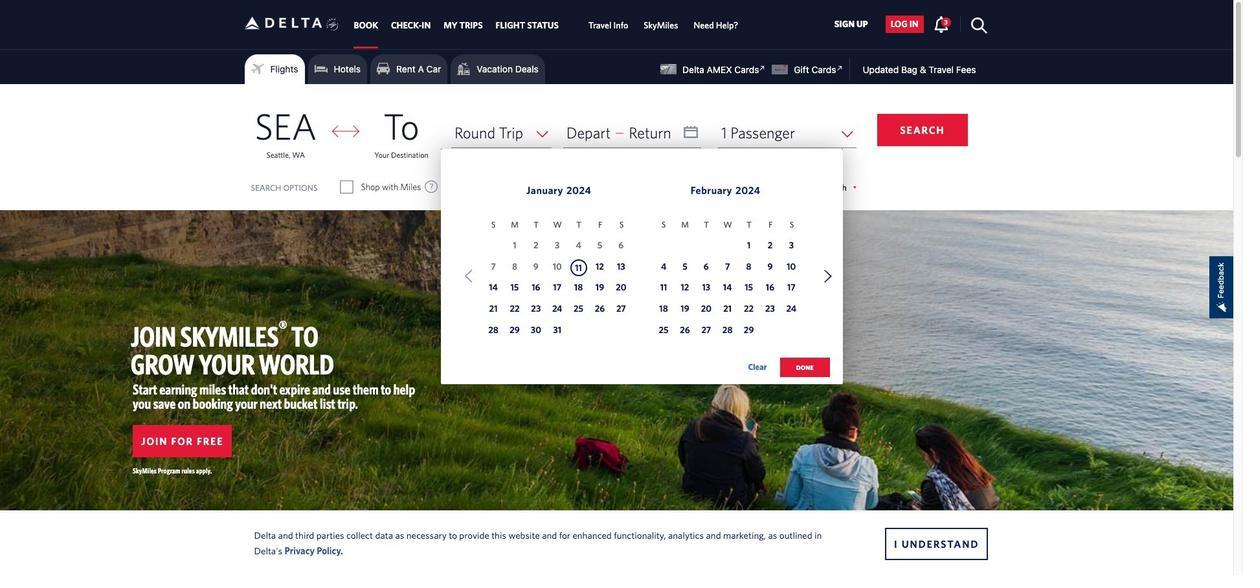 Task type: vqa. For each thing, say whether or not it's contained in the screenshot.
the leftmost This Link Opens Another Site In A New Window That May Not Follow The Same Accessibility Policies As Delta Air Lines. icon
no



Task type: describe. For each thing, give the bounding box(es) containing it.
this link opens another site in a new window that may not follow the same accessibility policies as delta air lines. image
[[834, 62, 846, 74]]

this link opens another site in a new window that may not follow the same accessibility policies as delta air lines. image
[[757, 62, 769, 74]]

calendar expanded, use arrow keys to select date application
[[441, 149, 843, 391]]



Task type: locate. For each thing, give the bounding box(es) containing it.
tab list
[[347, 0, 746, 49]]

None checkbox
[[341, 181, 353, 194], [572, 181, 584, 194], [341, 181, 353, 194], [572, 181, 584, 194]]

None text field
[[563, 118, 701, 148]]

skyteam image
[[326, 4, 339, 45]]

delta air lines image
[[244, 3, 322, 43]]

None field
[[451, 118, 551, 148], [718, 118, 857, 148], [451, 118, 551, 148], [718, 118, 857, 148]]

tab panel
[[0, 84, 1234, 391]]



